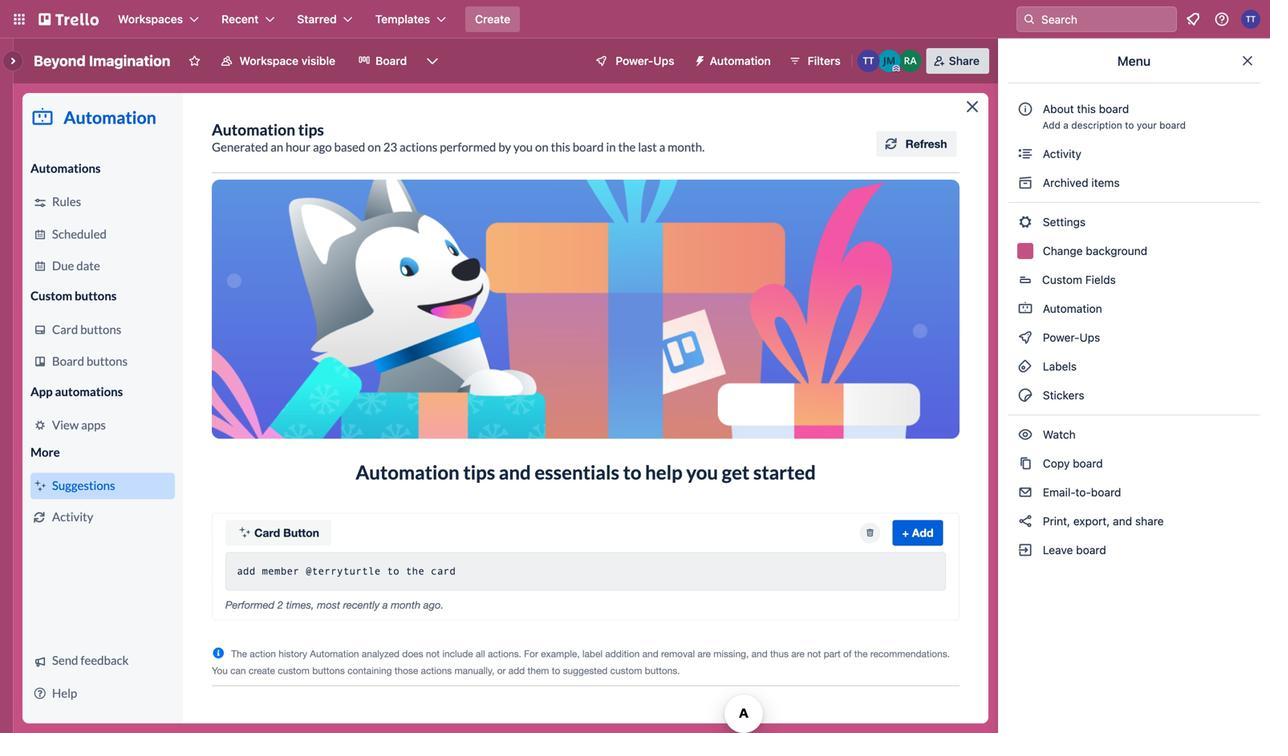Task type: describe. For each thing, give the bounding box(es) containing it.
and
[[1113, 515, 1133, 528]]

sm image inside automation button
[[688, 48, 710, 71]]

automation button
[[688, 48, 781, 74]]

labels link
[[1008, 354, 1261, 380]]

1 horizontal spatial terry turtle (terryturtle) image
[[1242, 10, 1261, 29]]

filters button
[[784, 48, 846, 74]]

templates
[[375, 12, 430, 26]]

archived items
[[1040, 176, 1120, 189]]

power-ups link
[[1008, 325, 1261, 351]]

customize views image
[[425, 53, 441, 69]]

board up print, export, and share
[[1091, 486, 1122, 499]]

imagination
[[89, 52, 170, 69]]

archived items link
[[1008, 170, 1261, 196]]

copy
[[1043, 457, 1070, 470]]

0 horizontal spatial terry turtle (terryturtle) image
[[858, 50, 880, 72]]

1 vertical spatial power-ups
[[1040, 331, 1104, 344]]

sm image for print, export, and share
[[1018, 514, 1034, 530]]

your
[[1137, 120, 1157, 131]]

automation inside 'link'
[[1040, 302, 1103, 315]]

custom fields
[[1043, 273, 1116, 287]]

fields
[[1086, 273, 1116, 287]]

leave
[[1043, 544, 1073, 557]]

change
[[1043, 244, 1083, 258]]

1 vertical spatial power-
[[1043, 331, 1080, 344]]

menu
[[1118, 53, 1151, 69]]

workspace
[[240, 54, 299, 67]]

change background link
[[1008, 238, 1261, 264]]

templates button
[[366, 6, 456, 32]]

Search field
[[1017, 6, 1177, 32]]

sm image for email-to-board
[[1018, 485, 1034, 501]]

sm image for labels
[[1018, 359, 1034, 375]]

about
[[1043, 102, 1074, 116]]

watch
[[1040, 428, 1079, 441]]

custom fields button
[[1008, 267, 1261, 293]]

search image
[[1023, 13, 1036, 26]]

workspace visible
[[240, 54, 336, 67]]

starred
[[297, 12, 337, 26]]

sm image for settings
[[1018, 214, 1034, 230]]

archived
[[1043, 176, 1089, 189]]

0 notifications image
[[1184, 10, 1203, 29]]

change background
[[1040, 244, 1148, 258]]

print, export, and share
[[1040, 515, 1164, 528]]

add
[[1043, 120, 1061, 131]]

labels
[[1040, 360, 1077, 373]]

starred button
[[288, 6, 363, 32]]

email-to-board link
[[1008, 480, 1261, 506]]

sm image for automation
[[1018, 301, 1034, 317]]

this
[[1077, 102, 1096, 116]]

a
[[1064, 120, 1069, 131]]

copy board
[[1040, 457, 1103, 470]]

recent
[[222, 12, 259, 26]]

board right your at the top right
[[1160, 120, 1186, 131]]

star or unstar board image
[[188, 55, 201, 67]]

power- inside 'button'
[[616, 54, 654, 67]]

watch link
[[1008, 422, 1261, 448]]

share
[[1136, 515, 1164, 528]]

workspaces
[[118, 12, 183, 26]]

share
[[949, 54, 980, 67]]

workspace visible button
[[211, 48, 345, 74]]

jeremy miller (jeremymiller198) image
[[879, 50, 901, 72]]

open information menu image
[[1214, 11, 1230, 27]]

activity link
[[1008, 141, 1261, 167]]

to
[[1125, 120, 1135, 131]]

about this board add a description to your board
[[1043, 102, 1186, 131]]

automation link
[[1008, 296, 1261, 322]]



Task type: locate. For each thing, give the bounding box(es) containing it.
sm image inside "power-ups" link
[[1018, 330, 1034, 346]]

7 sm image from the top
[[1018, 485, 1034, 501]]

sm image for activity
[[1018, 146, 1034, 162]]

0 vertical spatial automation
[[710, 54, 771, 67]]

2 sm image from the top
[[1018, 214, 1034, 230]]

1 horizontal spatial power-
[[1043, 331, 1080, 344]]

board
[[1099, 102, 1130, 116], [1160, 120, 1186, 131], [1073, 457, 1103, 470], [1091, 486, 1122, 499], [1076, 544, 1107, 557]]

this member is an admin of this board. image
[[893, 65, 900, 72]]

sm image
[[1018, 175, 1034, 191], [1018, 214, 1034, 230], [1018, 330, 1034, 346], [1018, 359, 1034, 375], [1018, 427, 1034, 443], [1018, 456, 1034, 472], [1018, 485, 1034, 501], [1018, 514, 1034, 530], [1018, 543, 1034, 559]]

power-ups up labels
[[1040, 331, 1104, 344]]

print,
[[1043, 515, 1071, 528]]

board down 'export,'
[[1076, 544, 1107, 557]]

background
[[1086, 244, 1148, 258]]

sm image inside labels link
[[1018, 359, 1034, 375]]

0 horizontal spatial automation
[[710, 54, 771, 67]]

0 vertical spatial ups
[[654, 54, 675, 67]]

sm image inside the print, export, and share link
[[1018, 514, 1034, 530]]

4 sm image from the top
[[1018, 359, 1034, 375]]

1 horizontal spatial ups
[[1080, 331, 1101, 344]]

board up to
[[1099, 102, 1130, 116]]

Board name text field
[[26, 48, 179, 74]]

0 horizontal spatial ups
[[654, 54, 675, 67]]

stickers
[[1040, 389, 1085, 402]]

power-ups inside 'button'
[[616, 54, 675, 67]]

power-
[[616, 54, 654, 67], [1043, 331, 1080, 344]]

9 sm image from the top
[[1018, 543, 1034, 559]]

board up to-
[[1073, 457, 1103, 470]]

power-ups button
[[584, 48, 684, 74]]

share button
[[927, 48, 990, 74]]

automation inside button
[[710, 54, 771, 67]]

board link
[[348, 48, 417, 74]]

primary element
[[0, 0, 1271, 39]]

3 sm image from the top
[[1018, 330, 1034, 346]]

sm image
[[688, 48, 710, 71], [1018, 146, 1034, 162], [1018, 301, 1034, 317], [1018, 388, 1034, 404]]

power- up labels
[[1043, 331, 1080, 344]]

beyond
[[34, 52, 86, 69]]

recent button
[[212, 6, 284, 32]]

ups inside 'button'
[[654, 54, 675, 67]]

print, export, and share link
[[1008, 509, 1261, 535]]

automation down custom fields
[[1040, 302, 1103, 315]]

sm image for stickers
[[1018, 388, 1034, 404]]

automation
[[710, 54, 771, 67], [1040, 302, 1103, 315]]

automation left 'filters' button
[[710, 54, 771, 67]]

ruby anderson (rubyanderson7) image
[[900, 50, 922, 72]]

sm image for copy board
[[1018, 456, 1034, 472]]

terry turtle (terryturtle) image right 'open information menu' image
[[1242, 10, 1261, 29]]

power-ups down the primary element
[[616, 54, 675, 67]]

leave board link
[[1008, 538, 1261, 563]]

power-ups
[[616, 54, 675, 67], [1040, 331, 1104, 344]]

0 vertical spatial power-ups
[[616, 54, 675, 67]]

sm image for archived items
[[1018, 175, 1034, 191]]

1 horizontal spatial power-ups
[[1040, 331, 1104, 344]]

board inside "link"
[[1076, 544, 1107, 557]]

sm image inside email-to-board link
[[1018, 485, 1034, 501]]

sm image inside stickers link
[[1018, 388, 1034, 404]]

items
[[1092, 176, 1120, 189]]

ups down automation 'link'
[[1080, 331, 1101, 344]]

email-to-board
[[1040, 486, 1122, 499]]

back to home image
[[39, 6, 99, 32]]

sm image inside automation 'link'
[[1018, 301, 1034, 317]]

sm image inside activity link
[[1018, 146, 1034, 162]]

sm image inside leave board "link"
[[1018, 543, 1034, 559]]

create button
[[466, 6, 520, 32]]

1 vertical spatial automation
[[1040, 302, 1103, 315]]

0 vertical spatial terry turtle (terryturtle) image
[[1242, 10, 1261, 29]]

activity
[[1040, 147, 1082, 161]]

to-
[[1076, 486, 1091, 499]]

copy board link
[[1008, 451, 1261, 477]]

description
[[1072, 120, 1123, 131]]

board
[[376, 54, 407, 67]]

1 horizontal spatial automation
[[1040, 302, 1103, 315]]

sm image inside archived items link
[[1018, 175, 1034, 191]]

0 horizontal spatial power-
[[616, 54, 654, 67]]

sm image inside settings link
[[1018, 214, 1034, 230]]

settings link
[[1008, 209, 1261, 235]]

sm image for watch
[[1018, 427, 1034, 443]]

1 vertical spatial ups
[[1080, 331, 1101, 344]]

export,
[[1074, 515, 1110, 528]]

terry turtle (terryturtle) image
[[1242, 10, 1261, 29], [858, 50, 880, 72]]

ups
[[654, 54, 675, 67], [1080, 331, 1101, 344]]

visible
[[302, 54, 336, 67]]

0 vertical spatial power-
[[616, 54, 654, 67]]

1 sm image from the top
[[1018, 175, 1034, 191]]

sm image for leave board
[[1018, 543, 1034, 559]]

ups down the primary element
[[654, 54, 675, 67]]

6 sm image from the top
[[1018, 456, 1034, 472]]

custom
[[1043, 273, 1083, 287]]

filters
[[808, 54, 841, 67]]

1 vertical spatial terry turtle (terryturtle) image
[[858, 50, 880, 72]]

sm image inside copy board link
[[1018, 456, 1034, 472]]

beyond imagination
[[34, 52, 170, 69]]

settings
[[1040, 216, 1086, 229]]

stickers link
[[1008, 383, 1261, 409]]

0 horizontal spatial power-ups
[[616, 54, 675, 67]]

8 sm image from the top
[[1018, 514, 1034, 530]]

power- down the primary element
[[616, 54, 654, 67]]

5 sm image from the top
[[1018, 427, 1034, 443]]

email-
[[1043, 486, 1076, 499]]

sm image for power-ups
[[1018, 330, 1034, 346]]

terry turtle (terryturtle) image left this member is an admin of this board. icon
[[858, 50, 880, 72]]

leave board
[[1040, 544, 1107, 557]]

create
[[475, 12, 511, 26]]

workspaces button
[[108, 6, 209, 32]]

sm image inside watch link
[[1018, 427, 1034, 443]]



Task type: vqa. For each thing, say whether or not it's contained in the screenshot.
Click to unstar this board. It will be removed from your starred list. icon
no



